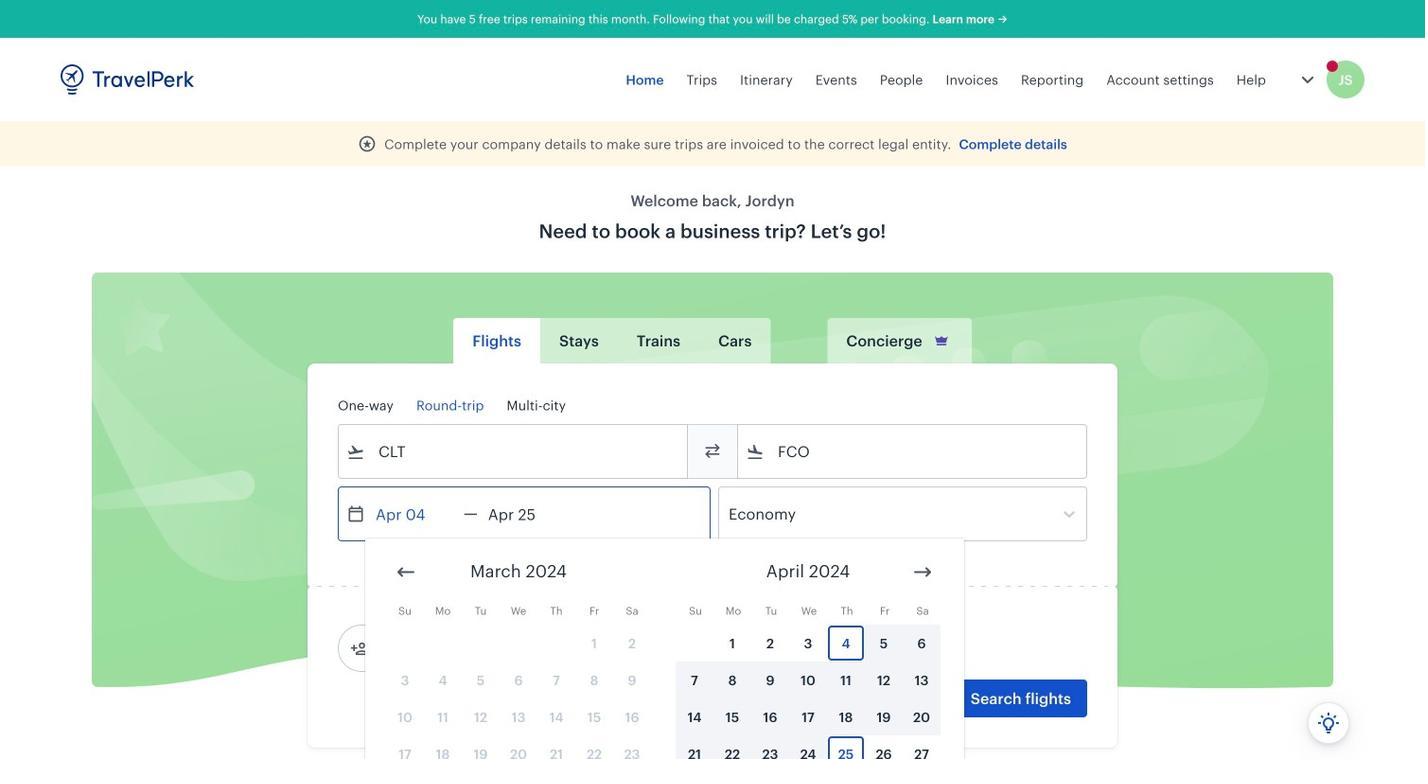 Task type: describe. For each thing, give the bounding box(es) containing it.
From search field
[[365, 436, 663, 467]]

To search field
[[765, 436, 1062, 467]]

move backward to switch to the previous month. image
[[395, 561, 417, 584]]

Add first traveler search field
[[369, 633, 566, 664]]

Return text field
[[478, 488, 576, 541]]



Task type: locate. For each thing, give the bounding box(es) containing it.
calendar application
[[365, 539, 1426, 759]]

Depart text field
[[365, 488, 464, 541]]

move forward to switch to the next month. image
[[912, 561, 934, 584]]



